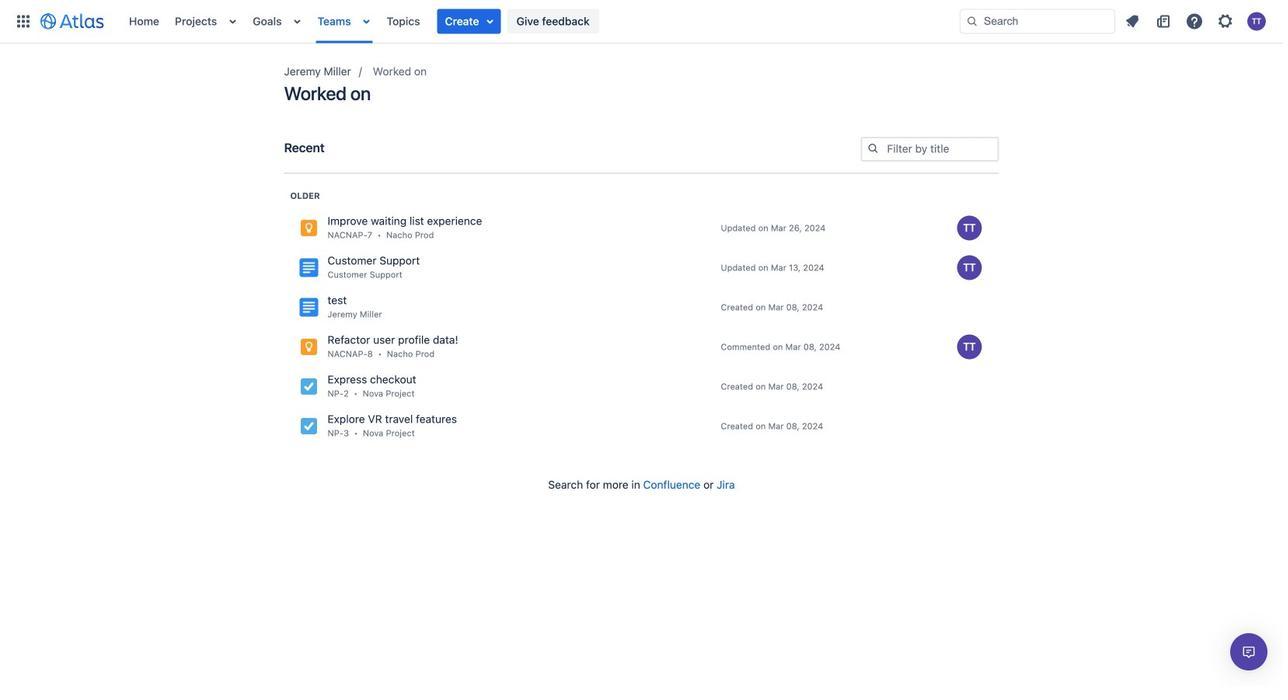 Task type: vqa. For each thing, say whether or not it's contained in the screenshot.
list item in the list
yes



Task type: describe. For each thing, give the bounding box(es) containing it.
top element
[[9, 0, 960, 43]]

account image
[[1247, 12, 1266, 31]]

list item inside list
[[437, 9, 501, 34]]

search image
[[966, 15, 979, 28]]

1 jira image from the top
[[300, 219, 318, 237]]

0 horizontal spatial list
[[121, 0, 960, 43]]

switch to... image
[[14, 12, 33, 31]]

2 jira image from the top
[[300, 377, 318, 396]]

1 horizontal spatial list
[[1118, 9, 1274, 34]]

help image
[[1185, 12, 1204, 31]]



Task type: locate. For each thing, give the bounding box(es) containing it.
1 vertical spatial jira image
[[300, 417, 318, 436]]

Filter by title field
[[862, 138, 998, 160]]

1 vertical spatial confluence image
[[300, 298, 318, 317]]

list item
[[437, 9, 501, 34]]

jira image
[[300, 219, 318, 237], [300, 377, 318, 396]]

list
[[121, 0, 960, 43], [1118, 9, 1274, 34]]

search image
[[867, 142, 879, 155]]

heading
[[290, 190, 320, 202]]

jira image
[[300, 338, 318, 356], [300, 417, 318, 436]]

confluence image
[[300, 258, 318, 277], [300, 298, 318, 317]]

0 vertical spatial jira image
[[300, 338, 318, 356]]

banner
[[0, 0, 1283, 44]]

Search field
[[960, 9, 1115, 34]]

0 vertical spatial confluence image
[[300, 258, 318, 277]]

2 confluence image from the top
[[300, 298, 318, 317]]

1 vertical spatial jira image
[[300, 377, 318, 396]]

0 vertical spatial jira image
[[300, 219, 318, 237]]

1 confluence image from the top
[[300, 258, 318, 277]]

2 jira image from the top
[[300, 417, 318, 436]]

open intercom messenger image
[[1240, 643, 1258, 661]]

notifications image
[[1123, 12, 1142, 31]]

1 jira image from the top
[[300, 338, 318, 356]]

settings image
[[1216, 12, 1235, 31]]

None search field
[[960, 9, 1115, 34]]



